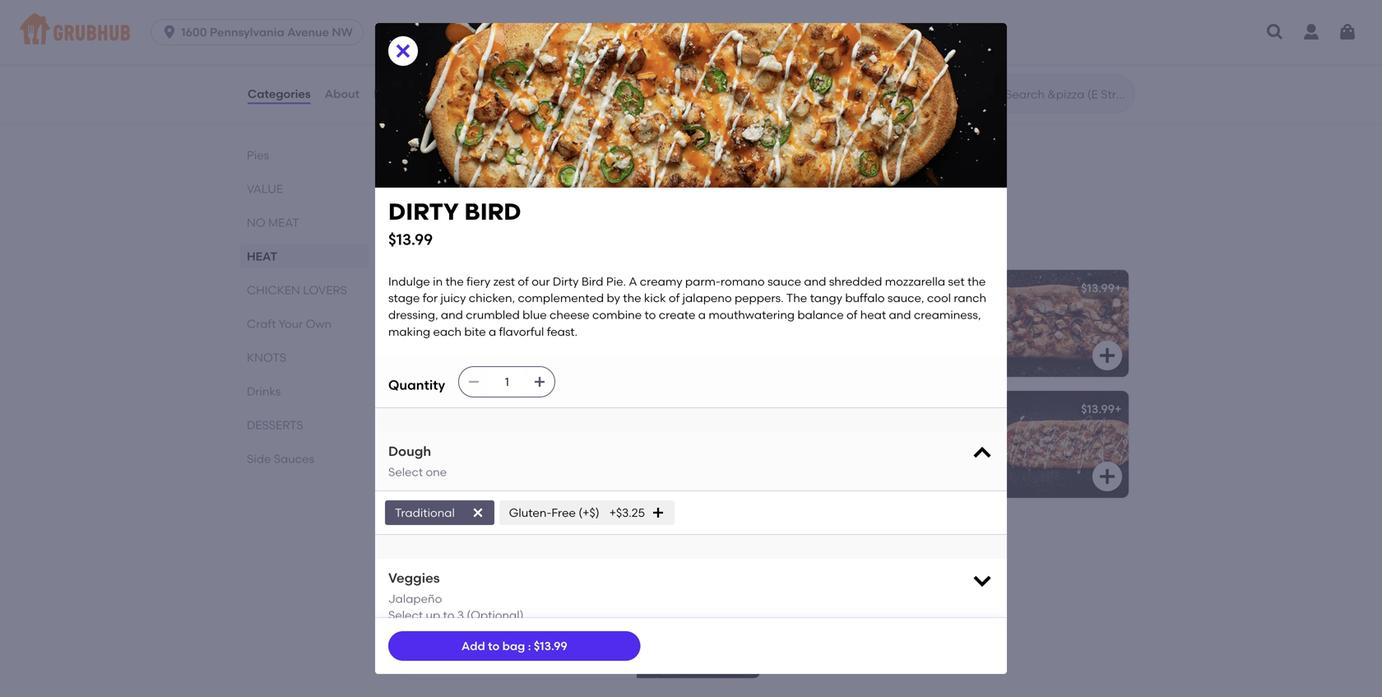Task type: describe. For each thing, give the bounding box(es) containing it.
quantity
[[389, 377, 446, 393]]

complemented
[[518, 291, 604, 305]]

one
[[426, 465, 447, 479]]

buffalo
[[846, 291, 885, 305]]

to inside indulge in the fiery zest of our dirty bird pie. a creamy parm-romano sauce and shredded mozzarella set the stage for juicy chicken, complemented by the kick of jalapeno peppers. the tangy buffalo sauce, cool ranch dressing, and crumbled blue cheese combine to create a mouthwatering balance of heat and creaminess, making each bite a flavorful feast.
[[645, 308, 656, 322]]

$13.99 + for the outlaw
[[713, 281, 754, 295]]

zest
[[494, 274, 515, 288]]

jalapeño
[[389, 592, 442, 606]]

by
[[524, 606, 539, 620]]

$13.99 + for cbr
[[1082, 402, 1122, 416]]

for
[[423, 291, 438, 305]]

the outlaw image
[[637, 270, 761, 377]]

cool
[[928, 291, 952, 305]]

bite
[[465, 325, 486, 339]]

1 horizontal spatial and
[[805, 274, 827, 288]]

+ for the outlaw
[[747, 281, 754, 295]]

1 vertical spatial your
[[451, 533, 490, 554]]

stage
[[389, 291, 420, 305]]

side
[[247, 452, 271, 466]]

avenue
[[287, 25, 329, 39]]

bag
[[503, 639, 525, 653]]

parm-
[[686, 274, 721, 288]]

blk
[[784, 281, 806, 295]]

0 horizontal spatial chicken
[[247, 283, 300, 297]]

by
[[607, 291, 621, 305]]

juicy
[[441, 291, 466, 305]]

about button
[[324, 64, 361, 123]]

2 horizontal spatial the
[[968, 274, 986, 288]]

balance
[[798, 308, 844, 322]]

$13.99 + for buffalo 66
[[713, 102, 754, 116]]

craft for craft your own pizza
[[415, 582, 454, 596]]

the outlaw
[[415, 281, 492, 295]]

shredded
[[830, 274, 883, 288]]

0 horizontal spatial craft
[[247, 317, 276, 331]]

1 vertical spatial own
[[494, 533, 534, 554]]

$13.99 for blk
[[1082, 281, 1115, 295]]

dirty bird image
[[637, 391, 761, 498]]

nw
[[332, 25, 353, 39]]

the
[[787, 291, 808, 305]]

0 vertical spatial lovers
[[490, 231, 560, 252]]

+ for cbr
[[1115, 402, 1122, 416]]

fiery
[[467, 274, 491, 288]]

gluten-
[[509, 506, 552, 520]]

66
[[471, 102, 485, 116]]

buffalo
[[415, 102, 468, 116]]

1 horizontal spatial chicken
[[402, 231, 486, 252]]

veggies
[[389, 570, 440, 586]]

no meat
[[247, 216, 299, 230]]

bird
[[582, 274, 604, 288]]

veggies jalapeño select up to 3 (optional)
[[389, 570, 524, 623]]

to inside veggies jalapeño select up to 3 (optional)
[[443, 609, 455, 623]]

$13.99 for dirty bird
[[713, 402, 747, 416]]

2 vertical spatial of
[[847, 308, 858, 322]]

craft your own by clicking below to add or remove toppings
[[415, 606, 598, 653]]

0 horizontal spatial own
[[306, 317, 332, 331]]

mozzarella
[[886, 274, 946, 288]]

reviews
[[374, 87, 420, 101]]

heat
[[247, 249, 277, 263]]

craft your own pizza image
[[637, 571, 761, 678]]

in
[[433, 274, 443, 288]]

dough select one
[[389, 443, 447, 479]]

mouthwatering
[[709, 308, 795, 322]]

+ for blk
[[1115, 281, 1122, 295]]

+$3.25
[[610, 506, 645, 520]]

cbr
[[784, 402, 808, 416]]

indulge
[[389, 274, 430, 288]]

dirty for dirty bird $13.99
[[389, 198, 459, 226]]

1600 pennsylvania avenue nw button
[[151, 19, 370, 45]]

0 vertical spatial a
[[699, 308, 706, 322]]

jalapeno
[[683, 291, 732, 305]]

own for pizza
[[493, 582, 523, 596]]

dirty
[[553, 274, 579, 288]]

1600 pennsylvania avenue nw
[[181, 25, 353, 39]]

dirty bird
[[415, 402, 479, 416]]

no
[[247, 216, 266, 230]]

romano
[[721, 274, 765, 288]]

desserts
[[247, 418, 304, 432]]

add
[[478, 622, 503, 636]]

meat
[[268, 216, 299, 230]]

(+$)
[[579, 506, 600, 520]]

select inside veggies jalapeño select up to 3 (optional)
[[389, 609, 423, 623]]

a
[[629, 274, 638, 288]]

sauces
[[274, 452, 315, 466]]

add to bag : $13.99
[[462, 639, 568, 653]]

creaminess,
[[914, 308, 982, 322]]

drinks
[[247, 384, 281, 398]]

0 horizontal spatial of
[[518, 274, 529, 288]]

(optional)
[[467, 609, 524, 623]]

your for pizza
[[457, 582, 490, 596]]

bird for dirty bird
[[452, 402, 479, 416]]

🔥🔥🔥 image
[[637, 0, 761, 77]]

+ for dirty bird
[[747, 402, 754, 416]]

dressing,
[[389, 308, 438, 322]]

$13.99 + for blk
[[1082, 281, 1122, 295]]

svg image inside main navigation navigation
[[1266, 22, 1286, 42]]

or
[[506, 622, 523, 636]]

0 horizontal spatial the
[[446, 274, 464, 288]]

0 horizontal spatial and
[[441, 308, 463, 322]]



Task type: vqa. For each thing, say whether or not it's contained in the screenshot.
juicy
yes



Task type: locate. For each thing, give the bounding box(es) containing it.
$13.99 inside dirty bird $13.99
[[389, 231, 433, 249]]

:
[[528, 639, 531, 653]]

own inside craft your own by clicking below to add or remove toppings
[[491, 606, 521, 620]]

dough
[[389, 443, 431, 459]]

knots
[[247, 351, 287, 365]]

add
[[462, 639, 485, 653]]

svg image
[[1266, 22, 1286, 42], [393, 41, 413, 61], [1098, 45, 1118, 65], [729, 166, 749, 186], [729, 346, 749, 366], [468, 375, 481, 389], [534, 375, 547, 389], [971, 442, 994, 465], [1098, 467, 1118, 487], [472, 506, 485, 519], [652, 506, 665, 519], [971, 569, 994, 592]]

1 horizontal spatial chicken lovers
[[402, 231, 560, 252]]

side sauces
[[247, 452, 315, 466]]

pizza
[[526, 582, 560, 596]]

main navigation navigation
[[0, 0, 1383, 64]]

heat
[[861, 308, 887, 322]]

1 horizontal spatial lovers
[[490, 231, 560, 252]]

blue
[[523, 308, 547, 322]]

craft down traditional
[[402, 533, 448, 554]]

toppings
[[415, 639, 474, 653]]

0 vertical spatial bird
[[465, 198, 522, 226]]

chicken
[[402, 231, 486, 252], [247, 283, 300, 297]]

2 craft from the top
[[415, 606, 453, 620]]

3
[[458, 609, 464, 623]]

buffalo 66 image
[[637, 91, 761, 198]]

1 horizontal spatial a
[[699, 308, 706, 322]]

2 select from the top
[[389, 609, 423, 623]]

creamy
[[640, 274, 683, 288]]

pennsylvania
[[210, 25, 285, 39]]

about
[[325, 87, 360, 101]]

0 horizontal spatial your
[[279, 317, 303, 331]]

$13.99 for the outlaw
[[713, 281, 747, 295]]

dirty up in
[[389, 198, 459, 226]]

create
[[659, 308, 696, 322]]

0 vertical spatial your
[[457, 582, 490, 596]]

craft your own pizza
[[415, 582, 560, 596]]

your up the 3
[[457, 582, 490, 596]]

and
[[805, 274, 827, 288], [441, 308, 463, 322], [889, 308, 912, 322]]

dirty inside dirty bird $13.99
[[389, 198, 459, 226]]

1 select from the top
[[389, 465, 423, 479]]

making
[[389, 325, 431, 339]]

categories
[[248, 87, 311, 101]]

pineapple jack'd image
[[1006, 0, 1129, 77]]

1 vertical spatial a
[[489, 325, 497, 339]]

0 horizontal spatial lovers
[[303, 283, 347, 297]]

buffalo 66
[[415, 102, 485, 116]]

0 vertical spatial own
[[306, 317, 332, 331]]

0 horizontal spatial to
[[443, 609, 455, 623]]

1 vertical spatial your
[[456, 606, 488, 620]]

0 vertical spatial to
[[645, 308, 656, 322]]

cheese
[[550, 308, 590, 322]]

cbr image
[[1006, 391, 1129, 498]]

bird
[[465, 198, 522, 226], [452, 402, 479, 416]]

1 vertical spatial craft your own
[[402, 533, 534, 554]]

2 horizontal spatial and
[[889, 308, 912, 322]]

bird for dirty bird $13.99
[[465, 198, 522, 226]]

Input item quantity number field
[[489, 367, 525, 397]]

feast.
[[547, 325, 578, 339]]

own for by
[[491, 606, 521, 620]]

1 vertical spatial own
[[491, 606, 521, 620]]

+
[[747, 102, 754, 116], [747, 281, 754, 295], [1115, 281, 1122, 295], [747, 402, 754, 416], [1115, 402, 1122, 416]]

select inside dough select one
[[389, 465, 423, 479]]

1 horizontal spatial your
[[451, 533, 490, 554]]

the down the a
[[623, 291, 642, 305]]

of left our on the left of page
[[518, 274, 529, 288]]

and down juicy
[[441, 308, 463, 322]]

gluten-free (+$)
[[509, 506, 600, 520]]

own up the (optional)
[[493, 582, 523, 596]]

outlaw
[[440, 281, 492, 295]]

own up or
[[491, 606, 521, 620]]

the up ranch
[[968, 274, 986, 288]]

below
[[415, 622, 456, 636]]

$13.99
[[713, 102, 747, 116], [389, 231, 433, 249], [713, 281, 747, 295], [1082, 281, 1115, 295], [713, 402, 747, 416], [1082, 402, 1115, 416], [534, 639, 568, 653]]

$13.99 for cbr
[[1082, 402, 1115, 416]]

craft your own up craft your own pizza
[[402, 533, 534, 554]]

crumbled
[[466, 308, 520, 322]]

to
[[645, 308, 656, 322], [443, 609, 455, 623], [488, 639, 500, 653]]

combine
[[593, 308, 642, 322]]

1 horizontal spatial own
[[494, 533, 534, 554]]

ranch
[[954, 291, 987, 305]]

your up craft your own pizza
[[451, 533, 490, 554]]

each
[[433, 325, 462, 339]]

0 vertical spatial craft your own
[[247, 317, 332, 331]]

chicken lovers up 'fiery'
[[402, 231, 560, 252]]

a
[[699, 308, 706, 322], [489, 325, 497, 339]]

1 vertical spatial dirty
[[415, 402, 449, 416]]

to left the 3
[[443, 609, 455, 623]]

1 vertical spatial bird
[[452, 402, 479, 416]]

your
[[457, 582, 490, 596], [456, 606, 488, 620]]

1 vertical spatial of
[[669, 291, 680, 305]]

svg image inside 1600 pennsylvania avenue nw button
[[161, 24, 178, 40]]

$13.99 +
[[713, 102, 754, 116], [713, 281, 754, 295], [1082, 281, 1122, 295], [713, 402, 754, 416], [1082, 402, 1122, 416]]

$13.99 + for dirty bird
[[713, 402, 754, 416]]

tangy
[[811, 291, 843, 305]]

your
[[279, 317, 303, 331], [451, 533, 490, 554]]

your up knots
[[279, 317, 303, 331]]

blk image
[[1006, 270, 1129, 377]]

lovers up our on the left of page
[[490, 231, 560, 252]]

craft up knots
[[247, 317, 276, 331]]

Search &pizza (E Street) search field
[[1004, 86, 1130, 102]]

lovers left stage
[[303, 283, 347, 297]]

a down the crumbled
[[489, 325, 497, 339]]

2 horizontal spatial to
[[645, 308, 656, 322]]

craft up below
[[415, 606, 453, 620]]

1 horizontal spatial the
[[623, 291, 642, 305]]

1 craft from the top
[[415, 582, 454, 596]]

our
[[532, 274, 550, 288]]

bird inside dirty bird $13.99
[[465, 198, 522, 226]]

dirty down quantity at bottom
[[415, 402, 449, 416]]

0 vertical spatial craft
[[247, 317, 276, 331]]

craft inside craft your own by clicking below to add or remove toppings
[[415, 606, 453, 620]]

search icon image
[[980, 84, 999, 104]]

2 vertical spatial to
[[488, 639, 500, 653]]

and up the tangy
[[805, 274, 827, 288]]

1 vertical spatial craft
[[402, 533, 448, 554]]

to
[[459, 622, 475, 636]]

own
[[306, 317, 332, 331], [494, 533, 534, 554]]

traditional
[[395, 506, 455, 520]]

a down jalapeno
[[699, 308, 706, 322]]

chicken lovers
[[402, 231, 560, 252], [247, 283, 347, 297]]

up
[[426, 609, 441, 623]]

craft up the up
[[415, 582, 454, 596]]

0 vertical spatial chicken lovers
[[402, 231, 560, 252]]

1 vertical spatial chicken lovers
[[247, 283, 347, 297]]

0 vertical spatial select
[[389, 465, 423, 479]]

0 vertical spatial own
[[493, 582, 523, 596]]

indulge in the fiery zest of our dirty bird pie. a creamy parm-romano sauce and shredded mozzarella set the stage for juicy chicken, complemented by the kick of jalapeno peppers. the tangy buffalo sauce, cool ranch dressing, and crumbled blue cheese combine to create a mouthwatering balance of heat and creaminess, making each bite a flavorful feast.
[[389, 274, 990, 339]]

0 vertical spatial craft
[[415, 582, 454, 596]]

free
[[552, 506, 576, 520]]

dirty for dirty bird
[[415, 402, 449, 416]]

0 horizontal spatial chicken lovers
[[247, 283, 347, 297]]

1 vertical spatial select
[[389, 609, 423, 623]]

1 vertical spatial craft
[[415, 606, 453, 620]]

the
[[446, 274, 464, 288], [968, 274, 986, 288], [623, 291, 642, 305]]

1 vertical spatial chicken
[[247, 283, 300, 297]]

sauce
[[768, 274, 802, 288]]

select down the jalapeño
[[389, 609, 423, 623]]

1 horizontal spatial craft
[[402, 533, 448, 554]]

1 vertical spatial lovers
[[303, 283, 347, 297]]

1600
[[181, 25, 207, 39]]

your up to
[[456, 606, 488, 620]]

categories button
[[247, 64, 312, 123]]

craft your own
[[247, 317, 332, 331], [402, 533, 534, 554]]

to down "add"
[[488, 639, 500, 653]]

value
[[247, 182, 283, 196]]

chicken down heat
[[247, 283, 300, 297]]

1 vertical spatial to
[[443, 609, 455, 623]]

to down kick
[[645, 308, 656, 322]]

craft your own up knots
[[247, 317, 332, 331]]

of down buffalo
[[847, 308, 858, 322]]

of up create
[[669, 291, 680, 305]]

1 horizontal spatial craft your own
[[402, 533, 534, 554]]

craft for craft your own by clicking below to add or remove toppings
[[415, 606, 453, 620]]

of
[[518, 274, 529, 288], [669, 291, 680, 305], [847, 308, 858, 322]]

pies
[[247, 148, 269, 162]]

and down the sauce,
[[889, 308, 912, 322]]

1 horizontal spatial of
[[669, 291, 680, 305]]

dirty bird $13.99
[[389, 198, 522, 249]]

flavorful
[[499, 325, 544, 339]]

the up juicy
[[446, 274, 464, 288]]

the
[[415, 281, 438, 295]]

peppers.
[[735, 291, 784, 305]]

$13.99 for buffalo 66
[[713, 102, 747, 116]]

1 horizontal spatial to
[[488, 639, 500, 653]]

chicken up in
[[402, 231, 486, 252]]

2 horizontal spatial of
[[847, 308, 858, 322]]

your inside craft your own by clicking below to add or remove toppings
[[456, 606, 488, 620]]

+ for buffalo 66
[[747, 102, 754, 116]]

0 horizontal spatial a
[[489, 325, 497, 339]]

set
[[949, 274, 965, 288]]

svg image
[[1339, 22, 1358, 42], [161, 24, 178, 40], [729, 45, 749, 65], [1098, 346, 1118, 366]]

your for by
[[456, 606, 488, 620]]

chicken lovers down heat
[[247, 283, 347, 297]]

select down dough
[[389, 465, 423, 479]]

0 horizontal spatial craft your own
[[247, 317, 332, 331]]

0 vertical spatial chicken
[[402, 231, 486, 252]]

select
[[389, 465, 423, 479], [389, 609, 423, 623]]

0 vertical spatial of
[[518, 274, 529, 288]]

clicking
[[541, 606, 598, 620]]

0 vertical spatial dirty
[[389, 198, 459, 226]]

kick
[[644, 291, 666, 305]]

0 vertical spatial your
[[279, 317, 303, 331]]

craft
[[247, 317, 276, 331], [402, 533, 448, 554]]



